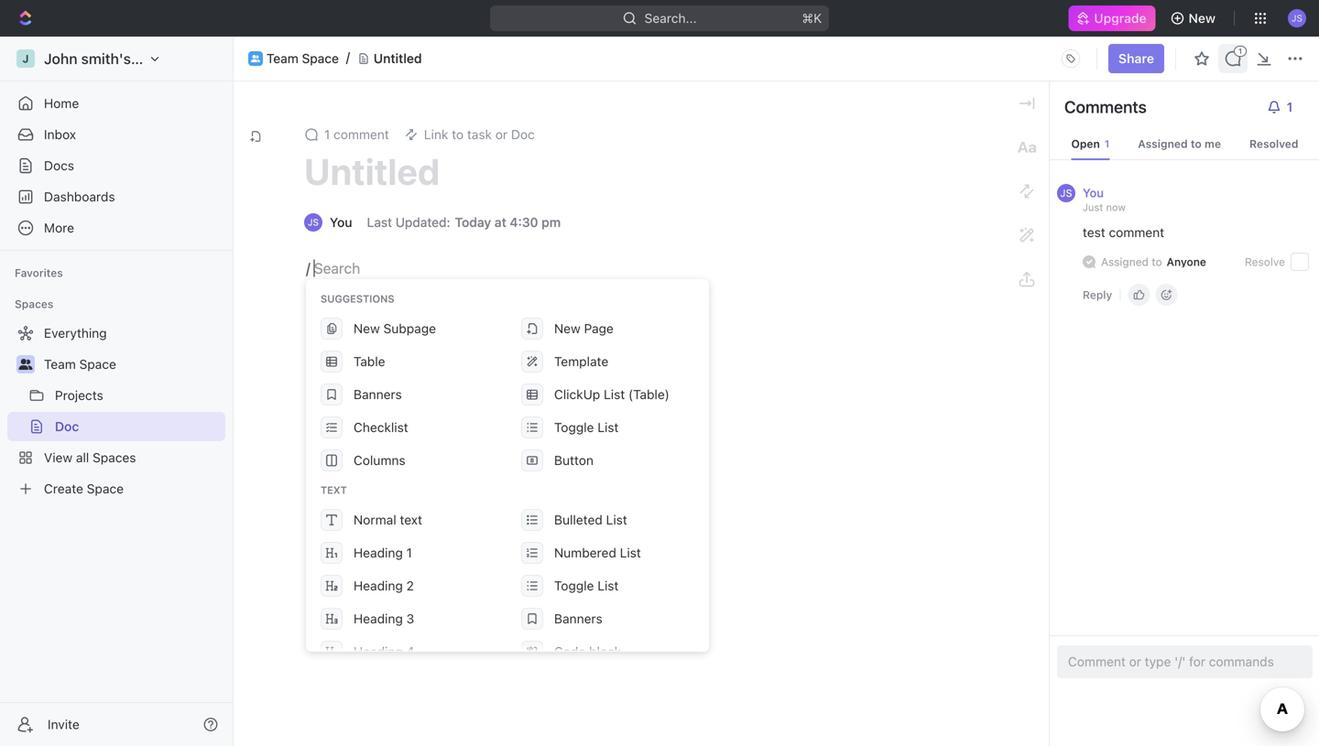 Task type: describe. For each thing, give the bounding box(es) containing it.
test comment
[[1083, 225, 1165, 240]]

just
[[1083, 202, 1104, 214]]

1 comment
[[324, 127, 389, 142]]

1 horizontal spatial banners
[[554, 612, 603, 627]]

list up numbered list
[[606, 513, 627, 528]]

inbox link
[[7, 120, 225, 149]]

table
[[354, 354, 385, 369]]

block
[[589, 645, 621, 660]]

1 horizontal spatial user group image
[[251, 55, 260, 62]]

space for the right user group icon
[[302, 51, 339, 66]]

0 vertical spatial 1
[[324, 127, 330, 142]]

suggestions
[[321, 293, 395, 305]]

heading 4
[[354, 645, 415, 660]]

sidebar navigation
[[0, 37, 234, 747]]

heading for heading 4
[[354, 645, 403, 660]]

search...
[[645, 11, 697, 26]]

numbered
[[554, 546, 617, 561]]

you
[[1083, 186, 1104, 200]]

list left (table)
[[604, 387, 625, 402]]

reply
[[1083, 289, 1113, 301]]

team for user group icon in the sidebar "navigation"
[[44, 357, 76, 372]]

heading 1
[[354, 546, 412, 561]]

today
[[455, 215, 491, 230]]

code block
[[554, 645, 621, 660]]

list right numbered
[[620, 546, 641, 561]]

subpage
[[384, 321, 436, 336]]

text
[[321, 485, 347, 497]]

comment for test comment
[[1109, 225, 1165, 240]]

resolve
[[1245, 256, 1286, 268]]

invite
[[48, 718, 80, 733]]

last
[[367, 215, 392, 230]]

dashboards
[[44, 189, 115, 204]]

heading for heading 1
[[354, 546, 403, 561]]

pm
[[542, 215, 561, 230]]

spaces
[[15, 298, 53, 311]]

upgrade
[[1094, 11, 1147, 26]]

0 vertical spatial untitled
[[374, 51, 422, 66]]

button
[[554, 453, 594, 468]]

assigned for assigned to
[[1101, 256, 1149, 268]]

home
[[44, 96, 79, 111]]

team space link for user group icon in the sidebar "navigation"
[[44, 350, 222, 379]]

page
[[584, 321, 614, 336]]

template
[[554, 354, 609, 369]]

checklist
[[354, 420, 408, 435]]

1 vertical spatial untitled
[[304, 150, 440, 193]]

heading for heading 2
[[354, 579, 403, 594]]

to for assigned to
[[1152, 256, 1163, 268]]

favorites button
[[7, 262, 70, 284]]

1 toggle from the top
[[554, 420, 594, 435]]

(table)
[[629, 387, 670, 402]]

docs link
[[7, 151, 225, 181]]

space for user group icon in the sidebar "navigation"
[[79, 357, 116, 372]]

new page
[[554, 321, 614, 336]]

dashboards link
[[7, 182, 225, 212]]

bulleted
[[554, 513, 603, 528]]

list down numbered list
[[598, 579, 619, 594]]

new for new subpage
[[354, 321, 380, 336]]

new for new page
[[554, 321, 581, 336]]

test
[[1083, 225, 1106, 240]]

docs
[[44, 158, 74, 173]]

numbered list
[[554, 546, 641, 561]]

new for new
[[1189, 11, 1216, 26]]



Task type: vqa. For each thing, say whether or not it's contained in the screenshot.
Add related to Add Task button underneath Task 3
no



Task type: locate. For each thing, give the bounding box(es) containing it.
you just now
[[1083, 186, 1126, 214]]

text
[[400, 513, 422, 528]]

2 toggle from the top
[[554, 579, 594, 594]]

1 toggle list from the top
[[554, 420, 619, 435]]

upgrade link
[[1069, 5, 1156, 31]]

1 horizontal spatial 1
[[406, 546, 412, 561]]

new inside button
[[1189, 11, 1216, 26]]

favorites
[[15, 267, 63, 279]]

untitled
[[374, 51, 422, 66], [304, 150, 440, 193]]

team space link for the right user group icon
[[267, 51, 339, 66]]

team space link
[[267, 51, 339, 66], [44, 350, 222, 379]]

comment up last
[[334, 127, 389, 142]]

2 heading from the top
[[354, 579, 403, 594]]

0 horizontal spatial space
[[79, 357, 116, 372]]

1 horizontal spatial team space
[[267, 51, 339, 66]]

heading 2
[[354, 579, 414, 594]]

toggle
[[554, 420, 594, 435], [554, 579, 594, 594]]

new button
[[1163, 4, 1227, 33]]

clickup
[[554, 387, 600, 402]]

1 horizontal spatial team space link
[[267, 51, 339, 66]]

0 vertical spatial team space
[[267, 51, 339, 66]]

0 horizontal spatial to
[[1152, 256, 1163, 268]]

1 vertical spatial 1
[[406, 546, 412, 561]]

0 vertical spatial banners
[[354, 387, 402, 402]]

resolved
[[1250, 137, 1299, 150]]

1 horizontal spatial to
[[1191, 137, 1202, 150]]

0 horizontal spatial comment
[[334, 127, 389, 142]]

1
[[324, 127, 330, 142], [406, 546, 412, 561]]

⌘k
[[802, 11, 822, 26]]

list down clickup list (table)
[[598, 420, 619, 435]]

1 heading from the top
[[354, 546, 403, 561]]

0 vertical spatial user group image
[[251, 55, 260, 62]]

0 horizontal spatial team space link
[[44, 350, 222, 379]]

to
[[1191, 137, 1202, 150], [1152, 256, 1163, 268]]

4
[[406, 645, 415, 660]]

1 horizontal spatial new
[[554, 321, 581, 336]]

normal
[[354, 513, 396, 528]]

to left me
[[1191, 137, 1202, 150]]

1 vertical spatial user group image
[[19, 359, 33, 370]]

heading
[[354, 546, 403, 561], [354, 579, 403, 594], [354, 612, 403, 627], [354, 645, 403, 660]]

4:30
[[510, 215, 538, 230]]

0 horizontal spatial banners
[[354, 387, 402, 402]]

1 vertical spatial to
[[1152, 256, 1163, 268]]

assigned to
[[1101, 256, 1163, 268]]

1 vertical spatial space
[[79, 357, 116, 372]]

banners up 'checklist'
[[354, 387, 402, 402]]

3 heading from the top
[[354, 612, 403, 627]]

2 horizontal spatial new
[[1189, 11, 1216, 26]]

space
[[302, 51, 339, 66], [79, 357, 116, 372]]

0 vertical spatial assigned
[[1138, 137, 1188, 150]]

new right upgrade
[[1189, 11, 1216, 26]]

1 horizontal spatial space
[[302, 51, 339, 66]]

new
[[1189, 11, 1216, 26], [354, 321, 380, 336], [554, 321, 581, 336]]

0 vertical spatial comment
[[334, 127, 389, 142]]

space inside sidebar "navigation"
[[79, 357, 116, 372]]

normal text
[[354, 513, 422, 528]]

assigned down test comment
[[1101, 256, 1149, 268]]

1 horizontal spatial team
[[267, 51, 299, 66]]

toggle list down clickup
[[554, 420, 619, 435]]

toggle up button
[[554, 420, 594, 435]]

4 heading from the top
[[354, 645, 403, 660]]

2
[[406, 579, 414, 594]]

bulleted list
[[554, 513, 627, 528]]

new subpage
[[354, 321, 436, 336]]

toggle list
[[554, 420, 619, 435], [554, 579, 619, 594]]

comment for 1 comment
[[334, 127, 389, 142]]

heading 3
[[354, 612, 414, 627]]

new left page
[[554, 321, 581, 336]]

team space inside sidebar "navigation"
[[44, 357, 116, 372]]

toggle down numbered
[[554, 579, 594, 594]]

untitled down 1 comment
[[304, 150, 440, 193]]

0 vertical spatial toggle
[[554, 420, 594, 435]]

untitled up 1 comment
[[374, 51, 422, 66]]

0 horizontal spatial 1
[[324, 127, 330, 142]]

list
[[604, 387, 625, 402], [598, 420, 619, 435], [606, 513, 627, 528], [620, 546, 641, 561], [598, 579, 619, 594]]

1 vertical spatial comment
[[1109, 225, 1165, 240]]

1 vertical spatial team
[[44, 357, 76, 372]]

heading down normal
[[354, 546, 403, 561]]

at
[[495, 215, 507, 230]]

comment
[[334, 127, 389, 142], [1109, 225, 1165, 240]]

3
[[406, 612, 414, 627]]

user group image inside sidebar "navigation"
[[19, 359, 33, 370]]

clickup list (table)
[[554, 387, 670, 402]]

js
[[1061, 187, 1073, 199]]

0 vertical spatial to
[[1191, 137, 1202, 150]]

/
[[306, 260, 310, 277]]

team space
[[267, 51, 339, 66], [44, 357, 116, 372]]

0 horizontal spatial user group image
[[19, 359, 33, 370]]

assigned left me
[[1138, 137, 1188, 150]]

2 toggle list from the top
[[554, 579, 619, 594]]

team for the right user group icon
[[267, 51, 299, 66]]

code
[[554, 645, 586, 660]]

0 vertical spatial team space link
[[267, 51, 339, 66]]

to down test comment
[[1152, 256, 1163, 268]]

last updated: today at 4:30 pm
[[367, 215, 561, 230]]

open
[[1072, 137, 1100, 150]]

now
[[1106, 202, 1126, 214]]

team
[[267, 51, 299, 66], [44, 357, 76, 372]]

0 horizontal spatial team
[[44, 357, 76, 372]]

banners up code
[[554, 612, 603, 627]]

home link
[[7, 89, 225, 118]]

1 vertical spatial toggle list
[[554, 579, 619, 594]]

heading left 2
[[354, 579, 403, 594]]

assigned
[[1138, 137, 1188, 150], [1101, 256, 1149, 268]]

0 horizontal spatial team space
[[44, 357, 116, 372]]

assigned to me
[[1138, 137, 1222, 150]]

inbox
[[44, 127, 76, 142]]

0 vertical spatial space
[[302, 51, 339, 66]]

1 vertical spatial toggle
[[554, 579, 594, 594]]

0 vertical spatial toggle list
[[554, 420, 619, 435]]

updated:
[[396, 215, 450, 230]]

me
[[1205, 137, 1222, 150]]

share
[[1119, 51, 1155, 66]]

comments
[[1065, 97, 1147, 117]]

0 horizontal spatial new
[[354, 321, 380, 336]]

toggle list down numbered
[[554, 579, 619, 594]]

banners
[[354, 387, 402, 402], [554, 612, 603, 627]]

1 vertical spatial team space
[[44, 357, 116, 372]]

to for assigned to me
[[1191, 137, 1202, 150]]

columns
[[354, 453, 406, 468]]

1 vertical spatial team space link
[[44, 350, 222, 379]]

user group image
[[251, 55, 260, 62], [19, 359, 33, 370]]

1 horizontal spatial comment
[[1109, 225, 1165, 240]]

comment up assigned to
[[1109, 225, 1165, 240]]

1 vertical spatial banners
[[554, 612, 603, 627]]

new down suggestions
[[354, 321, 380, 336]]

heading left 4
[[354, 645, 403, 660]]

1 vertical spatial assigned
[[1101, 256, 1149, 268]]

heading left 3
[[354, 612, 403, 627]]

heading for heading 3
[[354, 612, 403, 627]]

assigned for assigned to me
[[1138, 137, 1188, 150]]

team inside sidebar "navigation"
[[44, 357, 76, 372]]

0 vertical spatial team
[[267, 51, 299, 66]]



